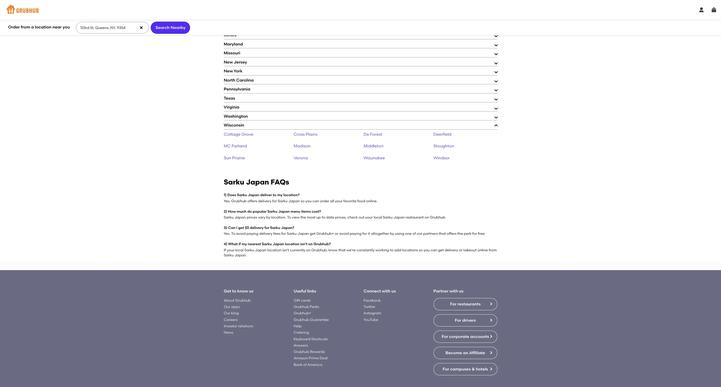Task type: locate. For each thing, give the bounding box(es) containing it.
you inside 4) what if my nearest sarku japan location isn't on grubhub? if your local sarku japan location isn't currently on grubhub, know that we're constantly working to add locations so you can get delivery or takeout online from sarku japan.
[[424, 248, 430, 252]]

1 horizontal spatial local
[[374, 215, 382, 220]]

the
[[301, 215, 306, 220], [458, 232, 463, 236]]

that inside 4) what if my nearest sarku japan location isn't on grubhub? if your local sarku japan location isn't currently on grubhub, know that we're constantly working to add locations so you can get delivery or takeout online from sarku japan.
[[339, 248, 346, 252]]

about grubhub link
[[224, 298, 251, 303]]

0 horizontal spatial location
[[35, 25, 51, 29]]

2 right image from the top
[[489, 335, 493, 339]]

paying left it
[[350, 232, 362, 236]]

for for for restaurants
[[450, 302, 457, 307]]

0 horizontal spatial grubhub+
[[294, 311, 311, 316]]

for inside for restaurants link
[[450, 302, 457, 307]]

delivery down "deliver"
[[258, 199, 272, 203]]

0 vertical spatial right image
[[489, 318, 493, 322]]

sarku down location?
[[278, 199, 288, 203]]

1 vertical spatial location
[[285, 242, 300, 246]]

0 horizontal spatial of
[[303, 363, 307, 367]]

0 horizontal spatial avoid
[[236, 232, 246, 236]]

2 vertical spatial you
[[424, 248, 430, 252]]

your right if
[[227, 248, 234, 252]]

can inside 4) what if my nearest sarku japan location isn't on grubhub? if your local sarku japan location isn't currently on grubhub, know that we're constantly working to add locations so you can get delivery or takeout online from sarku japan.
[[431, 248, 437, 252]]

to right yes.
[[231, 232, 235, 236]]

0 vertical spatial the
[[301, 215, 306, 220]]

up
[[317, 215, 321, 220]]

2 vertical spatial your
[[227, 248, 234, 252]]

0 vertical spatial grubhub+
[[317, 232, 334, 236]]

of
[[413, 232, 416, 236], [303, 363, 307, 367]]

to inside the 3) can i get $0 delivery for sarku japan? yes. to avoid paying delivery fees for sarku japan get grubhub+ or avoid paying for it altogether by using one of our partners that offers the perk for free.
[[231, 232, 235, 236]]

to left add
[[390, 248, 394, 252]]

1 vertical spatial or
[[459, 248, 463, 252]]

can left order
[[313, 199, 319, 203]]

our down the about
[[224, 305, 230, 309]]

japan
[[246, 178, 269, 187], [248, 193, 259, 197], [289, 199, 300, 203], [278, 209, 290, 214], [235, 215, 246, 220], [394, 215, 405, 220], [298, 232, 309, 236], [273, 242, 284, 246], [255, 248, 267, 252]]

for campuses & hotels
[[443, 367, 488, 372]]

partner with us
[[434, 289, 464, 294]]

right image for for campuses & hotels
[[489, 367, 493, 371]]

us
[[249, 289, 254, 294], [392, 289, 396, 294], [459, 289, 464, 294]]

0 vertical spatial you
[[63, 25, 70, 29]]

1 horizontal spatial or
[[459, 248, 463, 252]]

for down partner with us
[[450, 302, 457, 307]]

your right the all
[[335, 199, 343, 203]]

1 paying from the left
[[247, 232, 258, 236]]

for inside 1) does sarku japan deliver to my location? yes, grubhub offers delivery for sarku japan so you can order all your favorite food online.
[[272, 199, 277, 203]]

2 vertical spatial location
[[267, 248, 282, 252]]

right image inside become an affiliate link
[[489, 351, 493, 355]]

news link
[[224, 331, 233, 335]]

to inside 1) does sarku japan deliver to my location? yes, grubhub offers delivery for sarku japan so you can order all your favorite food online.
[[273, 193, 277, 197]]

prime
[[309, 356, 319, 361]]

1 horizontal spatial isn't
[[300, 242, 308, 246]]

0 vertical spatial your
[[335, 199, 343, 203]]

1 vertical spatial to
[[231, 232, 235, 236]]

0 vertical spatial local
[[374, 215, 382, 220]]

1 vertical spatial your
[[365, 215, 373, 220]]

local up japan. on the left of page
[[235, 248, 244, 252]]

local right out
[[374, 215, 382, 220]]

georgia
[[224, 24, 240, 28]]

for left free.
[[473, 232, 477, 236]]

2 horizontal spatial us
[[459, 289, 464, 294]]

1 vertical spatial by
[[390, 232, 394, 236]]

you right near
[[63, 25, 70, 29]]

avoid down i
[[236, 232, 246, 236]]

so right locations
[[419, 248, 423, 252]]

that left we're
[[339, 248, 346, 252]]

altogether
[[371, 232, 389, 236]]

from inside 4) what if my nearest sarku japan location isn't on grubhub? if your local sarku japan location isn't currently on grubhub, know that we're constantly working to add locations so you can get delivery or takeout online from sarku japan.
[[489, 248, 497, 252]]

2 vertical spatial get
[[438, 248, 444, 252]]

from left a
[[21, 25, 30, 29]]

sun
[[224, 156, 231, 160]]

for left 'corporate'
[[442, 334, 448, 339]]

isn't left currently
[[282, 248, 289, 252]]

virginia
[[224, 105, 239, 110]]

2 right image from the top
[[489, 367, 493, 371]]

3 right image from the top
[[489, 351, 493, 355]]

amazon
[[294, 356, 308, 361]]

0 horizontal spatial to
[[231, 232, 235, 236]]

2 us from the left
[[392, 289, 396, 294]]

sarku down japan?
[[287, 232, 297, 236]]

with for partner
[[450, 289, 458, 294]]

so inside 1) does sarku japan deliver to my location? yes, grubhub offers delivery for sarku japan so you can order all your favorite food online.
[[301, 199, 305, 203]]

de forest
[[364, 132, 382, 137]]

1 horizontal spatial from
[[489, 248, 497, 252]]

0 vertical spatial our
[[224, 305, 230, 309]]

1 vertical spatial from
[[489, 248, 497, 252]]

right image inside for drivers link
[[489, 318, 493, 322]]

1 vertical spatial my
[[242, 242, 247, 246]]

america
[[308, 363, 322, 367]]

1 horizontal spatial grubhub+
[[317, 232, 334, 236]]

bank
[[294, 363, 303, 367]]

1 horizontal spatial avoid
[[339, 232, 349, 236]]

cost?
[[312, 209, 321, 214]]

2 new from the top
[[224, 69, 233, 74]]

or
[[335, 232, 339, 236], [459, 248, 463, 252]]

2 horizontal spatial location
[[285, 242, 300, 246]]

tab
[[224, 5, 498, 12]]

0 horizontal spatial get
[[238, 226, 244, 230]]

new
[[224, 60, 233, 64], [224, 69, 233, 74]]

about grubhub our apps our blog careers investor relations news
[[224, 298, 253, 335]]

to right 'up'
[[322, 215, 325, 220]]

you
[[63, 25, 70, 29], [306, 199, 312, 203], [424, 248, 430, 252]]

catering
[[294, 331, 309, 335]]

grubhub up apps
[[235, 298, 251, 303]]

catering link
[[294, 331, 309, 335]]

Search Address search field
[[76, 22, 148, 33]]

1 vertical spatial new
[[224, 69, 233, 74]]

your right out
[[365, 215, 373, 220]]

1 horizontal spatial paying
[[350, 232, 362, 236]]

for up "location."
[[272, 199, 277, 203]]

1 horizontal spatial us
[[392, 289, 396, 294]]

with
[[382, 289, 391, 294], [450, 289, 458, 294]]

the inside the 3) can i get $0 delivery for sarku japan? yes. to avoid paying delivery fees for sarku japan get grubhub+ or avoid paying for it altogether by using one of our partners that offers the perk for free.
[[458, 232, 463, 236]]

0 horizontal spatial isn't
[[282, 248, 289, 252]]

1 avoid from the left
[[236, 232, 246, 236]]

grubhub down does
[[231, 199, 247, 203]]

sarku down nearest
[[244, 248, 254, 252]]

right image inside the for campuses & hotels link
[[489, 367, 493, 371]]

the down items
[[301, 215, 306, 220]]

0 horizontal spatial or
[[335, 232, 339, 236]]

on inside 2) how much do popular sarku japan menu items cost? sarku japan prices vary by location. to view the most up to date prices, check out your local sarku japan restaurant on grubhub.
[[425, 215, 429, 220]]

1 horizontal spatial you
[[306, 199, 312, 203]]

1 horizontal spatial can
[[431, 248, 437, 252]]

sun prairie
[[224, 156, 245, 160]]

offers inside the 3) can i get $0 delivery for sarku japan? yes. to avoid paying delivery fees for sarku japan get grubhub+ or avoid paying for it altogether by using one of our partners that offers the perk for free.
[[447, 232, 457, 236]]

that right partners
[[439, 232, 446, 236]]

most
[[307, 215, 316, 220]]

0 horizontal spatial your
[[227, 248, 234, 252]]

perk
[[464, 232, 472, 236]]

0 horizontal spatial can
[[313, 199, 319, 203]]

1 horizontal spatial get
[[310, 232, 316, 236]]

so up items
[[301, 199, 305, 203]]

1 horizontal spatial by
[[390, 232, 394, 236]]

by
[[266, 215, 271, 220], [390, 232, 394, 236]]

1 horizontal spatial know
[[329, 248, 338, 252]]

0 vertical spatial from
[[21, 25, 30, 29]]

us up the for restaurants
[[459, 289, 464, 294]]

0 vertical spatial offers
[[248, 199, 257, 203]]

right image inside for restaurants link
[[489, 302, 493, 306]]

waunakee link
[[364, 156, 385, 160]]

right image
[[489, 318, 493, 322], [489, 367, 493, 371]]

for
[[450, 302, 457, 307], [455, 318, 462, 323], [442, 334, 448, 339], [443, 367, 449, 372]]

grubhub perks link
[[294, 305, 319, 309]]

all
[[330, 199, 334, 203]]

1 vertical spatial know
[[237, 289, 248, 294]]

texas
[[224, 96, 235, 101]]

japan down the fees
[[273, 242, 284, 246]]

3 us from the left
[[459, 289, 464, 294]]

hotels
[[476, 367, 488, 372]]

of left our
[[413, 232, 416, 236]]

for corporate accounts link
[[434, 331, 498, 343]]

1 with from the left
[[382, 289, 391, 294]]

verona
[[294, 156, 308, 160]]

location
[[35, 25, 51, 29], [285, 242, 300, 246], [267, 248, 282, 252]]

our
[[224, 305, 230, 309], [224, 311, 230, 316]]

1 horizontal spatial the
[[458, 232, 463, 236]]

takeout
[[464, 248, 477, 252]]

to left view
[[287, 215, 291, 220]]

for left it
[[363, 232, 367, 236]]

0 vertical spatial can
[[313, 199, 319, 203]]

japan up currently
[[298, 232, 309, 236]]

of inside the 3) can i get $0 delivery for sarku japan? yes. to avoid paying delivery fees for sarku japan get grubhub+ or avoid paying for it altogether by using one of our partners that offers the perk for free.
[[413, 232, 416, 236]]

0 horizontal spatial us
[[249, 289, 254, 294]]

0 horizontal spatial svg image
[[699, 7, 705, 13]]

1 vertical spatial right image
[[489, 335, 493, 339]]

right image up accounts
[[489, 318, 493, 322]]

offers up do on the left bottom of page
[[248, 199, 257, 203]]

2 vertical spatial on
[[306, 248, 311, 252]]

the left perk
[[458, 232, 463, 236]]

or left takeout
[[459, 248, 463, 252]]

0 vertical spatial new
[[224, 60, 233, 64]]

my left location?
[[277, 193, 283, 197]]

1 horizontal spatial location
[[267, 248, 282, 252]]

main navigation navigation
[[0, 0, 721, 20]]

on left grubhub. on the right of the page
[[425, 215, 429, 220]]

delivery left takeout
[[445, 248, 458, 252]]

forest
[[370, 132, 382, 137]]

delivery left the fees
[[259, 232, 273, 236]]

to right "deliver"
[[273, 193, 277, 197]]

on right currently
[[306, 248, 311, 252]]

isn't up currently
[[300, 242, 308, 246]]

careers
[[224, 318, 238, 322]]

cottage grove
[[224, 132, 254, 137]]

location up currently
[[285, 242, 300, 246]]

help
[[294, 324, 302, 329]]

shortcuts
[[311, 337, 328, 341]]

or down prices,
[[335, 232, 339, 236]]

grubhub inside 1) does sarku japan deliver to my location? yes, grubhub offers delivery for sarku japan so you can order all your favorite food online.
[[231, 199, 247, 203]]

washington
[[224, 114, 248, 119]]

by right vary
[[266, 215, 271, 220]]

0 vertical spatial isn't
[[300, 242, 308, 246]]

cross plains
[[294, 132, 318, 137]]

1 vertical spatial can
[[431, 248, 437, 252]]

0 horizontal spatial local
[[235, 248, 244, 252]]

0 vertical spatial my
[[277, 193, 283, 197]]

us for partner with us
[[459, 289, 464, 294]]

for drivers
[[455, 318, 476, 323]]

you right locations
[[424, 248, 430, 252]]

0 horizontal spatial offers
[[248, 199, 257, 203]]

my
[[277, 193, 283, 197], [242, 242, 247, 246]]

faqs
[[271, 178, 289, 187]]

for right the fees
[[281, 232, 286, 236]]

grubhub+ down grubhub perks link
[[294, 311, 311, 316]]

affiliate
[[469, 351, 485, 355]]

grubhub,
[[311, 248, 328, 252]]

0 vertical spatial know
[[329, 248, 338, 252]]

grubhub
[[231, 199, 247, 203], [235, 298, 251, 303], [294, 305, 309, 309], [294, 318, 309, 322], [294, 350, 309, 354]]

0 horizontal spatial paying
[[247, 232, 258, 236]]

for for for corporate accounts
[[442, 334, 448, 339]]

to inside 2) how much do popular sarku japan menu items cost? sarku japan prices vary by location. to view the most up to date prices, check out your local sarku japan restaurant on grubhub.
[[322, 215, 325, 220]]

1 vertical spatial you
[[306, 199, 312, 203]]

svg image
[[139, 26, 143, 30]]

0 horizontal spatial so
[[301, 199, 305, 203]]

1 vertical spatial right image
[[489, 367, 493, 371]]

from right online
[[489, 248, 497, 252]]

0 vertical spatial to
[[287, 215, 291, 220]]

2 horizontal spatial you
[[424, 248, 430, 252]]

know down grubhub?
[[329, 248, 338, 252]]

us right 'connect'
[[392, 289, 396, 294]]

for inside for drivers link
[[455, 318, 462, 323]]

1 vertical spatial on
[[308, 242, 313, 246]]

0 horizontal spatial my
[[242, 242, 247, 246]]

japan left "deliver"
[[248, 193, 259, 197]]

1 new from the top
[[224, 60, 233, 64]]

1 right image from the top
[[489, 302, 493, 306]]

partner
[[434, 289, 449, 294]]

3) can i get $0 delivery for sarku japan? yes. to avoid paying delivery fees for sarku japan get grubhub+ or avoid paying for it altogether by using one of our partners that offers the perk for free.
[[224, 226, 486, 236]]

grubhub guarantee link
[[294, 318, 329, 322]]

local
[[374, 215, 382, 220], [235, 248, 244, 252]]

1 horizontal spatial your
[[335, 199, 343, 203]]

0 horizontal spatial the
[[301, 215, 306, 220]]

by left using
[[390, 232, 394, 236]]

know up about grubhub link
[[237, 289, 248, 294]]

location right a
[[35, 25, 51, 29]]

0 horizontal spatial by
[[266, 215, 271, 220]]

know inside 4) what if my nearest sarku japan location isn't on grubhub? if your local sarku japan location isn't currently on grubhub, know that we're constantly working to add locations so you can get delivery or takeout online from sarku japan.
[[329, 248, 338, 252]]

paying down $0
[[247, 232, 258, 236]]

sarku right nearest
[[262, 242, 272, 246]]

right image right hotels
[[489, 367, 493, 371]]

japan.
[[235, 253, 247, 258]]

0 horizontal spatial with
[[382, 289, 391, 294]]

the inside 2) how much do popular sarku japan menu items cost? sarku japan prices vary by location. to view the most up to date prices, check out your local sarku japan restaurant on grubhub.
[[301, 215, 306, 220]]

or inside the 3) can i get $0 delivery for sarku japan? yes. to avoid paying delivery fees for sarku japan get grubhub+ or avoid paying for it altogether by using one of our partners that offers the perk for free.
[[335, 232, 339, 236]]

grubhub?
[[314, 242, 331, 246]]

2 horizontal spatial get
[[438, 248, 444, 252]]

to
[[287, 215, 291, 220], [231, 232, 235, 236]]

1 horizontal spatial offers
[[447, 232, 457, 236]]

with right 'connect'
[[382, 289, 391, 294]]

gift cards link
[[294, 298, 311, 303]]

1 our from the top
[[224, 305, 230, 309]]

1 horizontal spatial with
[[450, 289, 458, 294]]

1 horizontal spatial my
[[277, 193, 283, 197]]

japan inside the 3) can i get $0 delivery for sarku japan? yes. to avoid paying delivery fees for sarku japan get grubhub+ or avoid paying for it altogether by using one of our partners that offers the perk for free.
[[298, 232, 309, 236]]

1 right image from the top
[[489, 318, 493, 322]]

my right if
[[242, 242, 247, 246]]

us up about grubhub link
[[249, 289, 254, 294]]

0 horizontal spatial that
[[339, 248, 346, 252]]

avoid down prices,
[[339, 232, 349, 236]]

japan up "deliver"
[[246, 178, 269, 187]]

0 vertical spatial of
[[413, 232, 416, 236]]

1 vertical spatial get
[[310, 232, 316, 236]]

does
[[227, 193, 236, 197]]

1 vertical spatial so
[[419, 248, 423, 252]]

of right bank
[[303, 363, 307, 367]]

0 vertical spatial so
[[301, 199, 305, 203]]

out
[[359, 215, 365, 220]]

1 horizontal spatial so
[[419, 248, 423, 252]]

keyboard
[[294, 337, 311, 341]]

svg image
[[699, 7, 705, 13], [711, 7, 717, 13]]

your inside 2) how much do popular sarku japan menu items cost? sarku japan prices vary by location. to view the most up to date prices, check out your local sarku japan restaurant on grubhub.
[[365, 215, 373, 220]]

much
[[237, 209, 247, 214]]

your inside 4) what if my nearest sarku japan location isn't on grubhub? if your local sarku japan location isn't currently on grubhub, know that we're constantly working to add locations so you can get delivery or takeout online from sarku japan.
[[227, 248, 234, 252]]

can down partners
[[431, 248, 437, 252]]

0 vertical spatial by
[[266, 215, 271, 220]]

for inside for corporate accounts link
[[442, 334, 448, 339]]

working
[[376, 248, 389, 252]]

1 vertical spatial local
[[235, 248, 244, 252]]

cards
[[301, 298, 311, 303]]

us for connect with us
[[392, 289, 396, 294]]

2 with from the left
[[450, 289, 458, 294]]

new up north
[[224, 69, 233, 74]]

de
[[364, 132, 369, 137]]

our up 'careers' link
[[224, 311, 230, 316]]

nearby
[[171, 25, 186, 30]]

it
[[368, 232, 370, 236]]

right image inside for corporate accounts link
[[489, 335, 493, 339]]

isn't
[[300, 242, 308, 246], [282, 248, 289, 252]]

or inside 4) what if my nearest sarku japan location isn't on grubhub? if your local sarku japan location isn't currently on grubhub, know that we're constantly working to add locations so you can get delivery or takeout online from sarku japan.
[[459, 248, 463, 252]]

of inside gift cards grubhub perks grubhub+ grubhub guarantee help catering keyboard shortcuts answers grubhub rewards amazon prime deal bank of america
[[303, 363, 307, 367]]

1 vertical spatial the
[[458, 232, 463, 236]]

with right "partner"
[[450, 289, 458, 294]]

1 horizontal spatial svg image
[[711, 7, 717, 13]]

0 vertical spatial on
[[425, 215, 429, 220]]

1 horizontal spatial of
[[413, 232, 416, 236]]

facebook link
[[364, 298, 381, 303]]

0 vertical spatial location
[[35, 25, 51, 29]]

right image
[[489, 302, 493, 306], [489, 335, 493, 339], [489, 351, 493, 355]]

grubhub down the gift cards link
[[294, 305, 309, 309]]

right image for for restaurants
[[489, 302, 493, 306]]

investor
[[224, 324, 237, 329]]

to inside 4) what if my nearest sarku japan location isn't on grubhub? if your local sarku japan location isn't currently on grubhub, know that we're constantly working to add locations so you can get delivery or takeout online from sarku japan.
[[390, 248, 394, 252]]

grubhub.
[[430, 215, 446, 220]]

sarku japan faqs
[[224, 178, 289, 187]]

1 vertical spatial that
[[339, 248, 346, 252]]

1 horizontal spatial that
[[439, 232, 446, 236]]

offers left perk
[[447, 232, 457, 236]]

sarku up altogether
[[383, 215, 393, 220]]

deerfield link
[[434, 132, 452, 137]]

grubhub+ up grubhub?
[[317, 232, 334, 236]]

florida
[[224, 14, 238, 19]]

sarku down if
[[224, 253, 234, 258]]

you up items
[[306, 199, 312, 203]]

right image for for corporate accounts
[[489, 335, 493, 339]]

become an affiliate
[[446, 351, 485, 355]]

1 vertical spatial isn't
[[282, 248, 289, 252]]

new down missouri
[[224, 60, 233, 64]]

2 horizontal spatial your
[[365, 215, 373, 220]]

2 vertical spatial right image
[[489, 351, 493, 355]]

for left campuses
[[443, 367, 449, 372]]

for left drivers
[[455, 318, 462, 323]]

on up grubhub,
[[308, 242, 313, 246]]

location down the fees
[[267, 248, 282, 252]]

1 horizontal spatial to
[[287, 215, 291, 220]]

your inside 1) does sarku japan deliver to my location? yes, grubhub offers delivery for sarku japan so you can order all your favorite food online.
[[335, 199, 343, 203]]



Task type: describe. For each thing, give the bounding box(es) containing it.
accounts
[[471, 334, 489, 339]]

order
[[320, 199, 329, 203]]

restaurants
[[458, 302, 481, 307]]

get inside 4) what if my nearest sarku japan location isn't on grubhub? if your local sarku japan location isn't currently on grubhub, know that we're constantly working to add locations so you can get delivery or takeout online from sarku japan.
[[438, 248, 444, 252]]

by inside the 3) can i get $0 delivery for sarku japan? yes. to avoid paying delivery fees for sarku japan get grubhub+ or avoid paying for it altogether by using one of our partners that offers the perk for free.
[[390, 232, 394, 236]]

illinois
[[224, 33, 237, 37]]

sarku up "location."
[[268, 209, 278, 214]]

waunakee
[[364, 156, 385, 160]]

1 svg image from the left
[[699, 7, 705, 13]]

so inside 4) what if my nearest sarku japan location isn't on grubhub? if your local sarku japan location isn't currently on grubhub, know that we're constantly working to add locations so you can get delivery or takeout online from sarku japan.
[[419, 248, 423, 252]]

that inside the 3) can i get $0 delivery for sarku japan? yes. to avoid paying delivery fees for sarku japan get grubhub+ or avoid paying for it altogether by using one of our partners that offers the perk for free.
[[439, 232, 446, 236]]

i
[[236, 226, 238, 230]]

0 horizontal spatial from
[[21, 25, 30, 29]]

items
[[301, 209, 311, 214]]

de forest link
[[364, 132, 382, 137]]

2 avoid from the left
[[339, 232, 349, 236]]

a
[[31, 25, 34, 29]]

facebook twitter instagram youtube
[[364, 298, 382, 322]]

investor relations link
[[224, 324, 253, 329]]

grubhub down "answers"
[[294, 350, 309, 354]]

cottage
[[224, 132, 241, 137]]

japan down location?
[[289, 199, 300, 203]]

instagram link
[[364, 311, 382, 316]]

partners
[[423, 232, 438, 236]]

about
[[224, 298, 235, 303]]

for drivers link
[[434, 315, 498, 327]]

guarantee
[[310, 318, 329, 322]]

mc farland link
[[224, 144, 247, 149]]

yes,
[[224, 199, 230, 203]]

can
[[228, 226, 236, 230]]

food
[[358, 199, 365, 203]]

0 horizontal spatial know
[[237, 289, 248, 294]]

madison link
[[294, 144, 311, 149]]

carolina
[[236, 78, 254, 83]]

new for new jersey
[[224, 60, 233, 64]]

japan left restaurant
[[394, 215, 405, 220]]

keyboard shortcuts link
[[294, 337, 328, 341]]

get to know us
[[224, 289, 254, 294]]

for for for campuses & hotels
[[443, 367, 449, 372]]

youtube link
[[364, 318, 378, 322]]

mc
[[224, 144, 231, 149]]

right image for for drivers
[[489, 318, 493, 322]]

become an affiliate link
[[434, 347, 498, 359]]

add
[[394, 248, 402, 252]]

offers inside 1) does sarku japan deliver to my location? yes, grubhub offers delivery for sarku japan so you can order all your favorite food online.
[[248, 199, 257, 203]]

new jersey
[[224, 60, 247, 64]]

one
[[405, 232, 412, 236]]

delivery inside 4) what if my nearest sarku japan location isn't on grubhub? if your local sarku japan location isn't currently on grubhub, know that we're constantly working to add locations so you can get delivery or takeout online from sarku japan.
[[445, 248, 458, 252]]

for for for drivers
[[455, 318, 462, 323]]

japan down nearest
[[255, 248, 267, 252]]

grubhub+ inside gift cards grubhub perks grubhub+ grubhub guarantee help catering keyboard shortcuts answers grubhub rewards amazon prime deal bank of america
[[294, 311, 311, 316]]

links
[[307, 289, 316, 294]]

connect with us
[[364, 289, 396, 294]]

farland
[[232, 144, 247, 149]]

local inside 2) how much do popular sarku japan menu items cost? sarku japan prices vary by location. to view the most up to date prices, check out your local sarku japan restaurant on grubhub.
[[374, 215, 382, 220]]

2 paying from the left
[[350, 232, 362, 236]]

prices,
[[335, 215, 347, 220]]

missouri
[[224, 51, 240, 55]]

2 our from the top
[[224, 311, 230, 316]]

delivery inside 1) does sarku japan deliver to my location? yes, grubhub offers delivery for sarku japan so you can order all your favorite food online.
[[258, 199, 272, 203]]

japan down much
[[235, 215, 246, 220]]

if
[[239, 242, 241, 246]]

grubhub inside about grubhub our apps our blog careers investor relations news
[[235, 298, 251, 303]]

drivers
[[463, 318, 476, 323]]

to inside 2) how much do popular sarku japan menu items cost? sarku japan prices vary by location. to view the most up to date prices, check out your local sarku japan restaurant on grubhub.
[[287, 215, 291, 220]]

mc farland
[[224, 144, 247, 149]]

sarku down 2)
[[224, 215, 234, 220]]

for restaurants
[[450, 302, 481, 307]]

my inside 1) does sarku japan deliver to my location? yes, grubhub offers delivery for sarku japan so you can order all your favorite food online.
[[277, 193, 283, 197]]

vary
[[258, 215, 265, 220]]

view
[[292, 215, 300, 220]]

careers link
[[224, 318, 238, 322]]

rewards
[[310, 350, 325, 354]]

4)
[[224, 242, 227, 246]]

apps
[[231, 305, 240, 309]]

location?
[[284, 193, 300, 197]]

sarku right does
[[237, 193, 247, 197]]

sarku up the fees
[[270, 226, 280, 230]]

for campuses & hotels link
[[434, 363, 498, 376]]

can inside 1) does sarku japan deliver to my location? yes, grubhub offers delivery for sarku japan so you can order all your favorite food online.
[[313, 199, 319, 203]]

middleton
[[364, 144, 384, 149]]

an
[[463, 351, 468, 355]]

delivery right $0
[[250, 226, 264, 230]]

twitter
[[364, 305, 375, 309]]

windsor
[[434, 156, 450, 160]]

date
[[326, 215, 334, 220]]

help link
[[294, 324, 302, 329]]

2 svg image from the left
[[711, 7, 717, 13]]

middleton link
[[364, 144, 384, 149]]

verona link
[[294, 156, 308, 160]]

our blog link
[[224, 311, 239, 316]]

to right get
[[232, 289, 236, 294]]

youtube
[[364, 318, 378, 322]]

$0
[[245, 226, 249, 230]]

become
[[446, 351, 462, 355]]

3)
[[224, 226, 227, 230]]

you inside 1) does sarku japan deliver to my location? yes, grubhub offers delivery for sarku japan so you can order all your favorite food online.
[[306, 199, 312, 203]]

for down vary
[[265, 226, 269, 230]]

japan up "location."
[[278, 209, 290, 214]]

local inside 4) what if my nearest sarku japan location isn't on grubhub? if your local sarku japan location isn't currently on grubhub, know that we're constantly working to add locations so you can get delivery or takeout online from sarku japan.
[[235, 248, 244, 252]]

gift cards grubhub perks grubhub+ grubhub guarantee help catering keyboard shortcuts answers grubhub rewards amazon prime deal bank of america
[[294, 298, 329, 367]]

sarku up does
[[224, 178, 244, 187]]

right image for become an affiliate
[[489, 351, 493, 355]]

0 vertical spatial get
[[238, 226, 244, 230]]

new york
[[224, 69, 243, 74]]

currently
[[290, 248, 305, 252]]

japan?
[[281, 226, 294, 230]]

facebook
[[364, 298, 381, 303]]

0 horizontal spatial you
[[63, 25, 70, 29]]

constantly
[[357, 248, 375, 252]]

my inside 4) what if my nearest sarku japan location isn't on grubhub? if your local sarku japan location isn't currently on grubhub, know that we're constantly working to add locations so you can get delivery or takeout online from sarku japan.
[[242, 242, 247, 246]]

locations
[[402, 248, 418, 252]]

order
[[8, 25, 20, 29]]

free.
[[478, 232, 486, 236]]

grubhub rewards link
[[294, 350, 325, 354]]

4) what if my nearest sarku japan location isn't on grubhub? if your local sarku japan location isn't currently on grubhub, know that we're constantly working to add locations so you can get delivery or takeout online from sarku japan.
[[224, 242, 497, 258]]

new for new york
[[224, 69, 233, 74]]

grubhub down grubhub+ 'link'
[[294, 318, 309, 322]]

answers
[[294, 344, 308, 348]]

grubhub+ inside the 3) can i get $0 delivery for sarku japan? yes. to avoid paying delivery fees for sarku japan get grubhub+ or avoid paying for it altogether by using one of our partners that offers the perk for free.
[[317, 232, 334, 236]]

order from a location near you
[[8, 25, 70, 29]]

yes.
[[224, 232, 230, 236]]

near
[[52, 25, 62, 29]]

stoughton link
[[434, 144, 454, 149]]

1 us from the left
[[249, 289, 254, 294]]

with for connect
[[382, 289, 391, 294]]

by inside 2) how much do popular sarku japan menu items cost? sarku japan prices vary by location. to view the most up to date prices, check out your local sarku japan restaurant on grubhub.
[[266, 215, 271, 220]]

favorite
[[344, 199, 357, 203]]

maryland
[[224, 42, 243, 46]]

if
[[224, 248, 226, 252]]

perks
[[310, 305, 319, 309]]

get
[[224, 289, 231, 294]]



Task type: vqa. For each thing, say whether or not it's contained in the screenshot.
'American'
no



